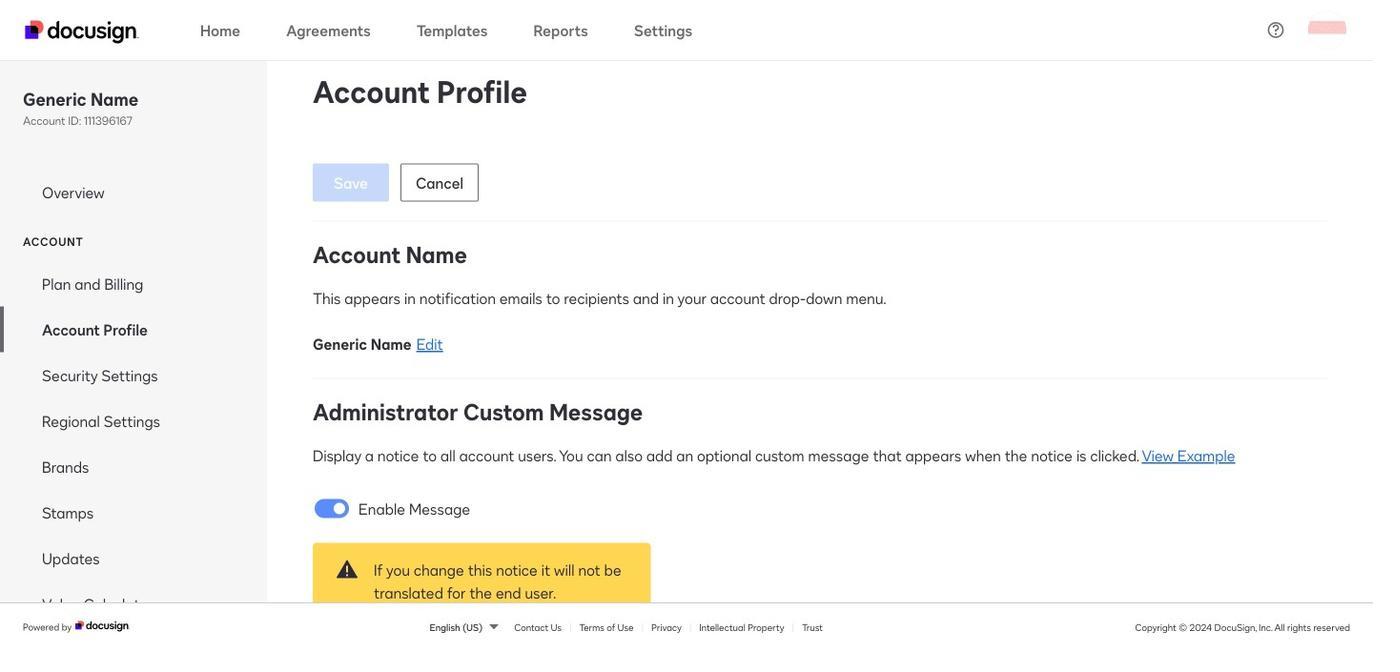 Task type: vqa. For each thing, say whether or not it's contained in the screenshot.
docusign admin image
yes



Task type: locate. For each thing, give the bounding box(es) containing it.
docusign admin image
[[25, 21, 139, 43]]

logo image
[[75, 621, 130, 632]]

your uploaded profile image image
[[1309, 11, 1347, 49]]

account element
[[0, 261, 267, 627]]



